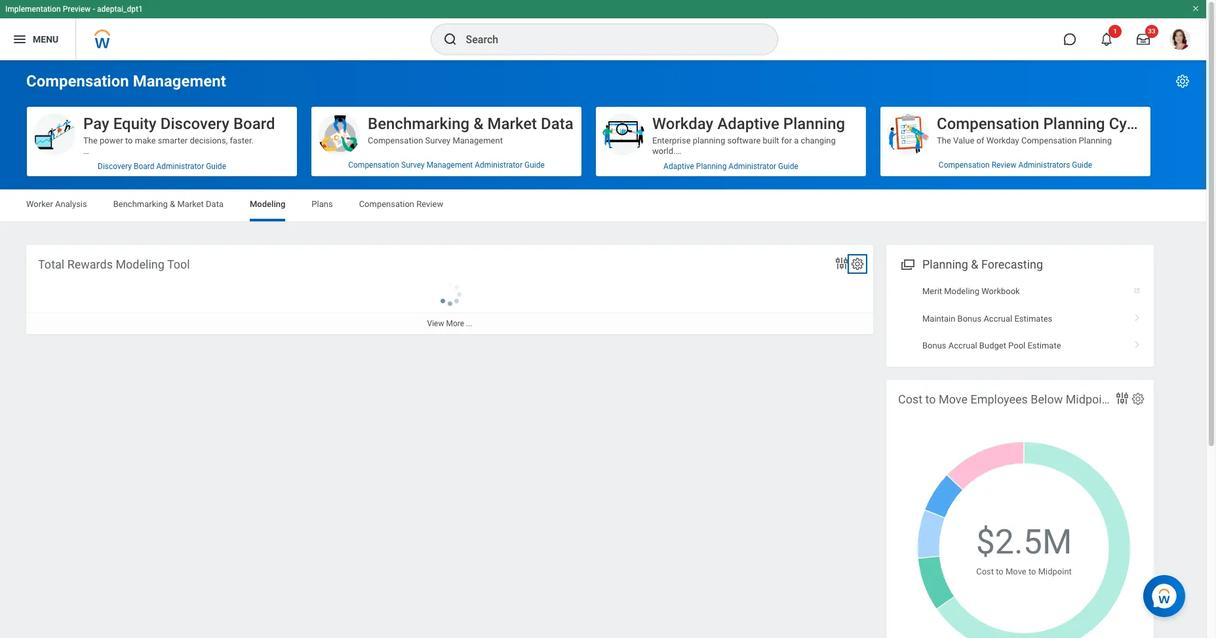 Task type: describe. For each thing, give the bounding box(es) containing it.
implementation preview -   adeptai_dpt1
[[5, 5, 143, 14]]

through
[[163, 272, 192, 282]]

cycle
[[1109, 115, 1147, 133]]

ability to plan & define strategy
[[937, 157, 1056, 166]]

$2.5m
[[976, 523, 1072, 563]]

enterprise
[[652, 136, 691, 146]]

do
[[213, 157, 223, 166]]

it
[[146, 178, 150, 187]]

and up system.
[[116, 335, 130, 345]]

and down generation
[[83, 282, 97, 292]]

changing
[[801, 136, 836, 146]]

review for compensation review administrators guide
[[992, 161, 1016, 170]]

compensation planning cycle
[[937, 115, 1147, 133]]

questions.
[[223, 240, 262, 250]]

workday inside augmented analytics to answer your questions. workday combines pattern detection, graph processing, machine learning, and natural language generation to search through millions of data points, and surface insights in simple-to-understand stories.
[[83, 251, 116, 261]]

$2.5m cost to move to midpoint
[[976, 523, 1072, 577]]

1 horizontal spatial accrual
[[984, 314, 1012, 324]]

1 vertical spatial you
[[237, 188, 251, 198]]

manage
[[984, 220, 1015, 229]]

third-
[[134, 324, 154, 334]]

informed
[[105, 199, 139, 208]]

world.
[[652, 146, 676, 156]]

chevron right image for maintain bonus accrual estimates
[[1129, 309, 1146, 322]]

system.
[[108, 345, 138, 355]]

legacy
[[191, 324, 216, 334]]

single
[[83, 345, 106, 355]]

party
[[154, 324, 173, 334]]

view more ...
[[427, 319, 472, 328]]

workforce
[[652, 335, 691, 345]]

planning up real
[[922, 258, 968, 271]]

0 vertical spatial modeling
[[250, 199, 285, 209]]

value
[[953, 136, 974, 146]]

worker
[[26, 199, 53, 209]]

tons
[[143, 157, 160, 166]]

processing,
[[83, 261, 127, 271]]

a inside an intelligent data core. we bring everything—financial and workforce transactions, third-party and legacy application data, budgets and plans, peer benchmarks, and more—into a single system.
[[285, 335, 290, 345]]

ability
[[937, 157, 960, 166]]

can
[[253, 188, 266, 198]]

planning down planning
[[696, 162, 727, 171]]

compensation for compensation survey management
[[368, 136, 423, 146]]

it
[[390, 157, 395, 166]]

33
[[1148, 28, 1156, 35]]

planning right 'workforce'
[[693, 335, 727, 345]]

configure and view chart data image
[[1114, 391, 1130, 406]]

survey for compensation survey management administrator guide
[[401, 161, 425, 170]]

have
[[123, 157, 141, 166]]

1 horizontal spatial data
[[541, 115, 573, 133]]

maintain
[[922, 314, 955, 324]]

quickly
[[1100, 220, 1128, 229]]

enterprise planning software built for a changing world.
[[652, 136, 836, 156]]

maintain bonus accrual estimates
[[922, 314, 1052, 324]]

workday inside data—you have tons of it, but how do you make sense of it? workday makes it easy to get a complete picture of your finances, people, and operations so you can make more informed decisions.
[[83, 178, 116, 187]]

1 vertical spatial board
[[134, 162, 154, 171]]

0 vertical spatial management
[[133, 72, 226, 90]]

1 button
[[1092, 25, 1122, 54]]

the power to make smarter decisions, faster.
[[83, 136, 254, 146]]

guide for compensation planning cycle
[[1072, 161, 1092, 170]]

of left it, on the left of the page
[[162, 157, 170, 166]]

0 vertical spatial discovery
[[160, 115, 229, 133]]

complete
[[203, 178, 238, 187]]

easy
[[153, 178, 170, 187]]

midpoint for $2.5m
[[1038, 567, 1072, 577]]

menu
[[33, 34, 59, 44]]

pool
[[1008, 341, 1025, 351]]

1 vertical spatial make
[[240, 157, 261, 166]]

and down detection,
[[198, 261, 212, 271]]

adaptive planning administrator guide link
[[596, 157, 866, 176]]

combines
[[118, 251, 155, 261]]

more
[[83, 199, 103, 208]]

compensation down the compensation planning cycle
[[1021, 136, 1077, 146]]

simple-
[[171, 282, 199, 292]]

0 vertical spatial you
[[225, 157, 238, 166]]

0 vertical spatial market
[[487, 115, 537, 133]]

configure this page image
[[1175, 73, 1190, 89]]

of right picture
[[269, 178, 276, 187]]

1 vertical spatial bonus
[[922, 341, 946, 351]]

an
[[83, 303, 94, 313]]

compensation for compensation planning cycle
[[937, 115, 1039, 133]]

workday up ability to plan & define strategy
[[986, 136, 1019, 146]]

points,
[[255, 272, 280, 282]]

core.
[[154, 303, 173, 313]]

millions
[[194, 272, 224, 282]]

real time insight to analyze and respond
[[937, 272, 1095, 282]]

what
[[368, 157, 387, 166]]

2 vertical spatial make
[[269, 188, 289, 198]]

chevron right image for bonus accrual budget pool estimate
[[1129, 336, 1146, 349]]

1 vertical spatial discovery
[[98, 162, 132, 171]]

discovery board administrator guide link
[[27, 157, 297, 176]]

of right value
[[976, 136, 984, 146]]

1 horizontal spatial administrator
[[475, 161, 522, 170]]

discovery board administrator guide
[[98, 162, 226, 171]]

your inside data—you have tons of it, but how do you make sense of it? workday makes it easy to get a complete picture of your finances, people, and operations so you can make more informed decisions.
[[83, 188, 100, 198]]

0 horizontal spatial cost
[[898, 393, 922, 406]]

benchmarks,
[[176, 335, 224, 345]]

...
[[466, 319, 472, 328]]

Search Workday  search field
[[466, 25, 750, 54]]

to-
[[199, 282, 209, 292]]

pay equity discovery board
[[83, 115, 275, 133]]

inbox large image
[[1137, 33, 1150, 46]]

33 button
[[1129, 25, 1158, 54]]

data inside augmented analytics to answer your questions. workday combines pattern detection, graph processing, machine learning, and natural language generation to search through millions of data points, and surface insights in simple-to-understand stories.
[[236, 272, 253, 282]]

workforce
[[215, 314, 253, 324]]

0 vertical spatial benchmarking & market data
[[368, 115, 573, 133]]

compensation for compensation management
[[26, 72, 129, 90]]

$2.5m main content
[[0, 60, 1206, 638]]

compensation review
[[359, 199, 443, 209]]

surface
[[99, 282, 128, 292]]

intelligent
[[96, 303, 133, 313]]

it?
[[93, 167, 102, 177]]

ext link image
[[1133, 282, 1146, 295]]

plans,
[[132, 335, 155, 345]]

the for compensation planning cycle
[[937, 136, 951, 146]]

financial
[[652, 240, 686, 250]]

profile logan mcneil image
[[1169, 29, 1190, 52]]

total
[[38, 258, 64, 271]]

guide for pay equity discovery board
[[206, 162, 226, 171]]

view more ... link
[[26, 313, 873, 334]]

search
[[135, 272, 161, 282]]

configure total rewards modeling tool image
[[850, 257, 865, 271]]

cost inside $2.5m cost to move to midpoint
[[976, 567, 994, 577]]

administrator for pay equity discovery board
[[156, 162, 204, 171]]

compensation survey management
[[368, 136, 503, 146]]

and left execute
[[1052, 220, 1066, 229]]

workday up enterprise
[[652, 115, 713, 133]]

total rewards modeling tool element
[[26, 245, 873, 334]]

graph
[[226, 251, 248, 261]]

and right party
[[175, 324, 189, 334]]

compensation for compensation survey management administrator guide
[[348, 161, 399, 170]]

merit modeling workbook
[[922, 287, 1020, 296]]

& right plan
[[991, 157, 996, 166]]

machine
[[129, 261, 161, 271]]

power
[[100, 136, 123, 146]]

0 horizontal spatial accrual
[[948, 341, 977, 351]]

execute
[[1068, 220, 1098, 229]]

changes
[[1017, 220, 1050, 229]]

planning up strategy
[[1043, 115, 1105, 133]]

is?
[[397, 157, 407, 166]]



Task type: vqa. For each thing, say whether or not it's contained in the screenshot.
minute spin button related to calendar image 'second' spin button
no



Task type: locate. For each thing, give the bounding box(es) containing it.
0 horizontal spatial benchmarking
[[113, 199, 168, 209]]

1 vertical spatial adaptive
[[663, 162, 694, 171]]

of
[[976, 136, 984, 146], [162, 157, 170, 166], [83, 167, 91, 177], [269, 178, 276, 187], [226, 272, 234, 282]]

but
[[180, 157, 193, 166]]

0 vertical spatial board
[[233, 115, 275, 133]]

1 vertical spatial chevron right image
[[1129, 336, 1146, 349]]

0 vertical spatial chevron right image
[[1129, 309, 1146, 322]]

a right for
[[794, 136, 799, 146]]

what it is?
[[368, 157, 407, 166]]

sense
[[263, 157, 286, 166]]

move inside $2.5m cost to move to midpoint
[[1006, 567, 1026, 577]]

1 vertical spatial your
[[204, 240, 221, 250]]

a inside enterprise planning software built for a changing world.
[[794, 136, 799, 146]]

cost to move employees below midpoint to midpoint element
[[886, 380, 1175, 638]]

1 vertical spatial move
[[1006, 567, 1026, 577]]

1 the from the left
[[83, 136, 98, 146]]

survey right it
[[401, 161, 425, 170]]

more—into
[[242, 335, 283, 345]]

move down the $2.5m
[[1006, 567, 1026, 577]]

board up faster.
[[233, 115, 275, 133]]

you right so
[[237, 188, 251, 198]]

workday up processing,
[[83, 251, 116, 261]]

answer
[[175, 240, 202, 250]]

language
[[242, 261, 277, 271]]

market
[[487, 115, 537, 133], [177, 199, 204, 209]]

benchmarking down people,
[[113, 199, 168, 209]]

1 horizontal spatial make
[[240, 157, 261, 166]]

1 horizontal spatial a
[[285, 335, 290, 345]]

adaptive planning administrator guide
[[663, 162, 798, 171]]

list containing merit modeling workbook
[[886, 278, 1154, 359]]

data up understand on the top left of the page
[[236, 272, 253, 282]]

everything—financial
[[119, 314, 196, 324]]

in
[[162, 282, 169, 292]]

workbook
[[981, 287, 1020, 296]]

0 vertical spatial data
[[236, 272, 253, 282]]

search image
[[442, 31, 458, 47]]

1 horizontal spatial discovery
[[160, 115, 229, 133]]

survey up compensation survey management administrator guide
[[425, 136, 450, 146]]

2 vertical spatial management
[[427, 161, 473, 170]]

maintain bonus accrual estimates link
[[886, 305, 1154, 332]]

of left it?
[[83, 167, 91, 177]]

augmented analytics to answer your questions. workday combines pattern detection, graph processing, machine learning, and natural language generation to search through millions of data points, and surface insights in simple-to-understand stories.
[[83, 240, 282, 292]]

administrator
[[475, 161, 522, 170], [156, 162, 204, 171], [729, 162, 776, 171]]

management down compensation survey management in the top left of the page
[[427, 161, 473, 170]]

adaptive up software
[[717, 115, 779, 133]]

data—you
[[83, 157, 121, 166]]

move left employees
[[939, 393, 968, 406]]

2 horizontal spatial modeling
[[944, 287, 979, 296]]

management
[[133, 72, 226, 90], [453, 136, 503, 146], [427, 161, 473, 170]]

0 vertical spatial benchmarking
[[368, 115, 469, 133]]

compensation down what it is?
[[359, 199, 414, 209]]

0 horizontal spatial data
[[206, 199, 224, 209]]

management for compensation survey management administrator guide
[[427, 161, 473, 170]]

software
[[727, 136, 761, 146]]

we
[[83, 314, 95, 324]]

your up detection,
[[204, 240, 221, 250]]

chevron right image inside maintain bonus accrual estimates link
[[1129, 309, 1146, 322]]

2 horizontal spatial make
[[269, 188, 289, 198]]

0 horizontal spatial adaptive
[[663, 162, 694, 171]]

1 vertical spatial accrual
[[948, 341, 977, 351]]

0 horizontal spatial bonus
[[922, 341, 946, 351]]

workforce planning
[[652, 335, 727, 345]]

adeptai_dpt1
[[97, 5, 143, 14]]

0 horizontal spatial board
[[134, 162, 154, 171]]

bonus down 'maintain'
[[922, 341, 946, 351]]

flexibility
[[937, 220, 972, 229]]

list
[[886, 278, 1154, 359]]

0 horizontal spatial a
[[196, 178, 201, 187]]

you
[[225, 157, 238, 166], [237, 188, 251, 198]]

you right do
[[225, 157, 238, 166]]

0 vertical spatial bonus
[[957, 314, 981, 324]]

it,
[[172, 157, 178, 166]]

0 vertical spatial move
[[939, 393, 968, 406]]

the down pay
[[83, 136, 98, 146]]

administrators
[[1018, 161, 1070, 170]]

2 chevron right image from the top
[[1129, 336, 1146, 349]]

1 horizontal spatial benchmarking
[[368, 115, 469, 133]]

management up pay equity discovery board
[[133, 72, 226, 90]]

midpoint for cost
[[1066, 393, 1112, 406]]

1 vertical spatial survey
[[401, 161, 425, 170]]

0 vertical spatial a
[[794, 136, 799, 146]]

tool
[[167, 258, 190, 271]]

compensation for compensation review
[[359, 199, 414, 209]]

survey for compensation survey management
[[425, 136, 450, 146]]

0 vertical spatial make
[[135, 136, 156, 146]]

0 horizontal spatial review
[[416, 199, 443, 209]]

tab list
[[13, 190, 1193, 222]]

detection,
[[187, 251, 224, 261]]

2 vertical spatial modeling
[[944, 287, 979, 296]]

tab list inside $2.5m main content
[[13, 190, 1193, 222]]

tab list containing worker analysis
[[13, 190, 1193, 222]]

management up compensation survey management administrator guide
[[453, 136, 503, 146]]

and inside data—you have tons of it, but how do you make sense of it? workday makes it easy to get a complete picture of your finances, people, and operations so you can make more informed decisions.
[[167, 188, 181, 198]]

make up picture
[[240, 157, 261, 166]]

bonus down merit modeling workbook
[[957, 314, 981, 324]]

1 vertical spatial modeling
[[116, 258, 164, 271]]

notifications large image
[[1100, 33, 1113, 46]]

1 vertical spatial data
[[135, 303, 152, 313]]

0 vertical spatial review
[[992, 161, 1016, 170]]

0 horizontal spatial modeling
[[116, 258, 164, 271]]

your up more
[[83, 188, 100, 198]]

benchmarking up compensation survey management in the top left of the page
[[368, 115, 469, 133]]

review right plan
[[992, 161, 1016, 170]]

adaptive down world.
[[663, 162, 694, 171]]

2 horizontal spatial administrator
[[729, 162, 776, 171]]

0 horizontal spatial benchmarking & market data
[[113, 199, 224, 209]]

data inside an intelligent data core. we bring everything—financial and workforce transactions, third-party and legacy application data, budgets and plans, peer benchmarks, and more—into a single system.
[[135, 303, 152, 313]]

a right get
[[196, 178, 201, 187]]

respond
[[1062, 272, 1095, 282]]

0 horizontal spatial administrator
[[156, 162, 204, 171]]

1 vertical spatial benchmarking
[[113, 199, 168, 209]]

0 horizontal spatial move
[[939, 393, 968, 406]]

compensation survey management administrator guide
[[348, 161, 545, 170]]

planning up 'changing'
[[783, 115, 845, 133]]

total rewards modeling tool
[[38, 258, 190, 271]]

get
[[182, 178, 194, 187]]

0 horizontal spatial survey
[[401, 161, 425, 170]]

how
[[195, 157, 211, 166]]

2 the from the left
[[937, 136, 951, 146]]

forecasting
[[981, 258, 1043, 271]]

1 horizontal spatial survey
[[425, 136, 450, 146]]

1 horizontal spatial board
[[233, 115, 275, 133]]

midpoint inside $2.5m cost to move to midpoint
[[1038, 567, 1072, 577]]

makes
[[118, 178, 143, 187]]

planning
[[693, 136, 725, 146]]

guide
[[524, 161, 545, 170], [1072, 161, 1092, 170], [206, 162, 226, 171], [778, 162, 798, 171]]

& up compensation survey management in the top left of the page
[[473, 115, 483, 133]]

menu banner
[[0, 0, 1206, 60]]

picture
[[240, 178, 266, 187]]

learning,
[[163, 261, 195, 271]]

make down equity at top left
[[135, 136, 156, 146]]

1 horizontal spatial market
[[487, 115, 537, 133]]

benchmarking & market data
[[368, 115, 573, 133], [113, 199, 224, 209]]

1 horizontal spatial bonus
[[957, 314, 981, 324]]

bonus accrual budget pool estimate
[[922, 341, 1061, 351]]

1 horizontal spatial adaptive
[[717, 115, 779, 133]]

board up it
[[134, 162, 154, 171]]

1 horizontal spatial move
[[1006, 567, 1026, 577]]

1 vertical spatial data
[[206, 199, 224, 209]]

review down compensation survey management administrator guide link on the left
[[416, 199, 443, 209]]

1
[[1113, 28, 1117, 35]]

generation
[[83, 272, 124, 282]]

smarter
[[158, 136, 188, 146]]

move
[[939, 393, 968, 406], [1006, 567, 1026, 577]]

discovery
[[160, 115, 229, 133], [98, 162, 132, 171]]

bonus
[[957, 314, 981, 324], [922, 341, 946, 351]]

merit modeling workbook link
[[886, 278, 1154, 305]]

planning down cycle in the top right of the page
[[1079, 136, 1112, 146]]

modeling down can at the left of the page
[[250, 199, 285, 209]]

management for compensation survey management
[[453, 136, 503, 146]]

of up understand on the top left of the page
[[226, 272, 234, 282]]

1 vertical spatial a
[[196, 178, 201, 187]]

0 vertical spatial data
[[541, 115, 573, 133]]

pattern
[[158, 251, 185, 261]]

2 vertical spatial a
[[285, 335, 290, 345]]

data—you have tons of it, but how do you make sense of it? workday makes it easy to get a complete picture of your finances, people, and operations so you can make more informed decisions.
[[83, 157, 289, 208]]

the left value
[[937, 136, 951, 146]]

compensation up pay
[[26, 72, 129, 90]]

a right more—into
[[285, 335, 290, 345]]

compensation down value
[[939, 161, 990, 170]]

1 vertical spatial management
[[453, 136, 503, 146]]

and up legacy
[[198, 314, 213, 324]]

1 vertical spatial market
[[177, 199, 204, 209]]

strategy
[[1024, 157, 1056, 166]]

workday adaptive planning
[[652, 115, 845, 133]]

1 horizontal spatial your
[[204, 240, 221, 250]]

benchmarking & market data down people,
[[113, 199, 224, 209]]

justify image
[[12, 31, 28, 47]]

0 vertical spatial survey
[[425, 136, 450, 146]]

and right analyze
[[1046, 272, 1060, 282]]

close environment banner image
[[1192, 5, 1200, 12]]

review for compensation review
[[416, 199, 443, 209]]

of inside augmented analytics to answer your questions. workday combines pattern detection, graph processing, machine learning, and natural language generation to search through millions of data points, and surface insights in simple-to-understand stories.
[[226, 272, 234, 282]]

augmented
[[83, 240, 127, 250]]

discovery up decisions,
[[160, 115, 229, 133]]

your inside augmented analytics to answer your questions. workday combines pattern detection, graph processing, machine learning, and natural language generation to search through millions of data points, and surface insights in simple-to-understand stories.
[[204, 240, 221, 250]]

list inside $2.5m main content
[[886, 278, 1154, 359]]

view
[[427, 319, 444, 328]]

understand
[[209, 282, 252, 292]]

benchmarking
[[368, 115, 469, 133], [113, 199, 168, 209]]

and down application
[[226, 335, 240, 345]]

1 horizontal spatial cost
[[976, 567, 994, 577]]

configure cost to move employees below midpoint to midpoint image
[[1131, 392, 1145, 406]]

1 vertical spatial review
[[416, 199, 443, 209]]

accrual left budget
[[948, 341, 977, 351]]

data,
[[262, 324, 280, 334]]

equity
[[113, 115, 157, 133]]

implementation
[[5, 5, 61, 14]]

& up time
[[971, 258, 978, 271]]

accrual down workbook
[[984, 314, 1012, 324]]

administrator for workday adaptive planning
[[729, 162, 776, 171]]

bonus accrual budget pool estimate link
[[886, 332, 1154, 359]]

data up everything—financial
[[135, 303, 152, 313]]

workday down it?
[[83, 178, 116, 187]]

0 vertical spatial cost
[[898, 393, 922, 406]]

1 horizontal spatial the
[[937, 136, 951, 146]]

transactions,
[[83, 324, 132, 334]]

0 horizontal spatial discovery
[[98, 162, 132, 171]]

to inside data—you have tons of it, but how do you make sense of it? workday makes it easy to get a complete picture of your finances, people, and operations so you can make more informed decisions.
[[172, 178, 180, 187]]

and
[[167, 188, 181, 198], [1052, 220, 1066, 229], [198, 261, 212, 271], [1046, 272, 1060, 282], [83, 282, 97, 292], [198, 314, 213, 324], [175, 324, 189, 334], [116, 335, 130, 345], [226, 335, 240, 345]]

make right can at the left of the page
[[269, 188, 289, 198]]

0 horizontal spatial your
[[83, 188, 100, 198]]

0 vertical spatial accrual
[[984, 314, 1012, 324]]

compensation management
[[26, 72, 226, 90]]

0 vertical spatial adaptive
[[717, 115, 779, 133]]

chevron right image inside bonus accrual budget pool estimate link
[[1129, 336, 1146, 349]]

& down easy
[[170, 199, 175, 209]]

and down easy
[[167, 188, 181, 198]]

stories.
[[254, 282, 282, 292]]

budget
[[979, 341, 1006, 351]]

1 vertical spatial benchmarking & market data
[[113, 199, 224, 209]]

compensation up it
[[368, 136, 423, 146]]

2 horizontal spatial a
[[794, 136, 799, 146]]

modeling down time
[[944, 287, 979, 296]]

1 horizontal spatial review
[[992, 161, 1016, 170]]

a inside data—you have tons of it, but how do you make sense of it? workday makes it easy to get a complete picture of your finances, people, and operations so you can make more informed decisions.
[[196, 178, 201, 187]]

configure and view chart data image
[[834, 256, 850, 271]]

0 horizontal spatial the
[[83, 136, 98, 146]]

0 horizontal spatial market
[[177, 199, 204, 209]]

compensation for compensation review administrators guide
[[939, 161, 990, 170]]

compensation up compensation review
[[348, 161, 399, 170]]

1 chevron right image from the top
[[1129, 309, 1146, 322]]

the for pay equity discovery board
[[83, 136, 98, 146]]

bring
[[97, 314, 117, 324]]

below
[[1031, 393, 1063, 406]]

application
[[218, 324, 260, 334]]

1 horizontal spatial modeling
[[250, 199, 285, 209]]

discovery up makes
[[98, 162, 132, 171]]

compensation inside tab list
[[359, 199, 414, 209]]

menu group image
[[898, 255, 916, 273]]

worker analysis
[[26, 199, 87, 209]]

make
[[135, 136, 156, 146], [240, 157, 261, 166], [269, 188, 289, 198]]

0 horizontal spatial data
[[135, 303, 152, 313]]

an intelligent data core. we bring everything—financial and workforce transactions, third-party and legacy application data, budgets and plans, peer benchmarks, and more—into a single system.
[[83, 303, 290, 355]]

your
[[83, 188, 100, 198], [204, 240, 221, 250]]

accrual
[[984, 314, 1012, 324], [948, 341, 977, 351]]

chevron right image
[[1129, 309, 1146, 322], [1129, 336, 1146, 349]]

benchmarking & market data up compensation survey management in the top left of the page
[[368, 115, 573, 133]]

compensation up value
[[937, 115, 1039, 133]]

more
[[446, 319, 464, 328]]

plans
[[312, 199, 333, 209]]

1 horizontal spatial benchmarking & market data
[[368, 115, 573, 133]]

1 horizontal spatial data
[[236, 272, 253, 282]]

0 horizontal spatial make
[[135, 136, 156, 146]]

guide for workday adaptive planning
[[778, 162, 798, 171]]

planning right financial
[[688, 240, 721, 250]]

1 vertical spatial cost
[[976, 567, 994, 577]]

-
[[93, 5, 95, 14]]

0 vertical spatial your
[[83, 188, 100, 198]]

modeling up search in the left of the page
[[116, 258, 164, 271]]

natural
[[214, 261, 240, 271]]



